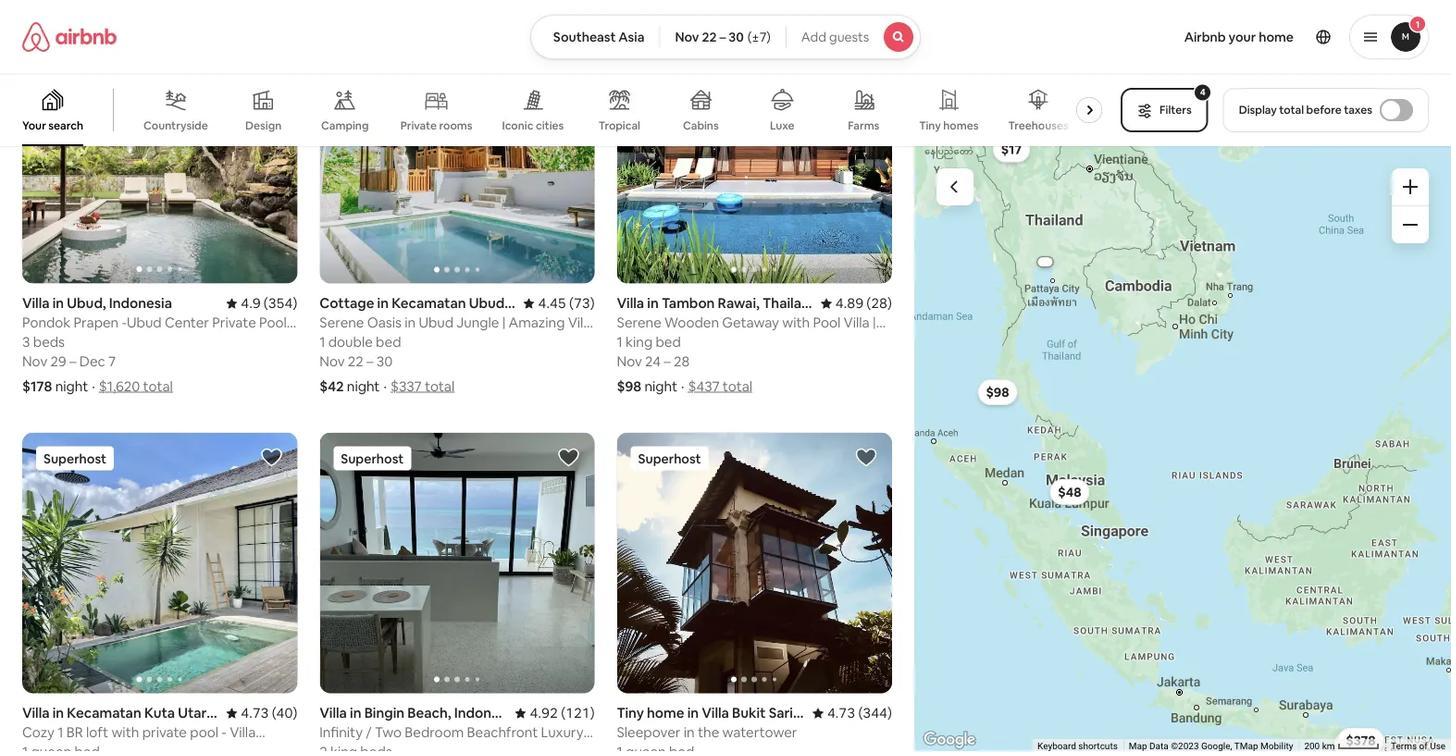 Task type: describe. For each thing, give the bounding box(es) containing it.
4.73 (40)
[[241, 704, 297, 722]]

tropical
[[598, 118, 640, 133]]

add guests
[[801, 29, 869, 45]]

1 for 1 double bed nov 22 – 30 $42 night · $337 total
[[320, 333, 325, 351]]

4.92 (121)
[[530, 704, 595, 722]]

dec
[[79, 352, 105, 370]]

29
[[50, 352, 66, 370]]

display total before taxes button
[[1223, 88, 1429, 132]]

$437 total button
[[688, 377, 752, 395]]

home
[[1259, 29, 1294, 45]]

before
[[1306, 103, 1341, 117]]

4.73 for 4.73 (344)
[[827, 704, 855, 722]]

tmap
[[1234, 741, 1258, 752]]

24
[[645, 352, 661, 370]]

total inside button
[[1279, 103, 1304, 117]]

your
[[22, 118, 46, 133]]

sleepover in the watertower
[[617, 724, 797, 742]]

google map
showing 33 stays. region
[[914, 137, 1451, 752]]

zoom out image
[[1403, 217, 1418, 232]]

camping
[[321, 118, 369, 133]]

southeast asia
[[553, 29, 644, 45]]

add guests button
[[785, 15, 921, 59]]

$98 inside 1 king bed nov 24 – 28 $98 night · $437 total
[[617, 377, 642, 395]]

display
[[1239, 103, 1277, 117]]

(354)
[[264, 294, 297, 312]]

mobility
[[1260, 741, 1293, 752]]

add to wishlist: villa in tambon rawai, thailand image
[[855, 36, 877, 58]]

3 beds nov 29 – dec 7 $178 night · $1,620 total
[[22, 333, 173, 395]]

add to wishlist: villa in bingin beach, indonesia image
[[558, 446, 580, 468]]

ubud,
[[67, 294, 106, 312]]

7
[[108, 352, 116, 370]]

$337 total button
[[390, 377, 455, 395]]

night for –
[[55, 377, 88, 395]]

google image
[[919, 728, 980, 752]]

keyboard shortcuts
[[1037, 741, 1118, 752]]

airbnb your home link
[[1173, 18, 1305, 56]]

airbnb
[[1184, 29, 1226, 45]]

$378 button
[[1337, 728, 1384, 752]]

4.89 (28)
[[835, 294, 892, 312]]

$42 inside button
[[1349, 734, 1371, 751]]

$178 button
[[1337, 729, 1382, 752]]

200
[[1304, 741, 1320, 752]]

treehouses
[[1008, 118, 1069, 133]]

terms
[[1391, 741, 1417, 752]]

$61
[[1349, 734, 1370, 751]]

nov inside 3 beds nov 29 – dec 7 $178 night · $1,620 total
[[22, 352, 47, 370]]

1 for 1 king bed nov 24 – 28 $98 night · $437 total
[[617, 333, 623, 351]]

private rooms
[[400, 118, 472, 133]]

nov inside 1 king bed nov 24 – 28 $98 night · $437 total
[[617, 352, 642, 370]]

$1,620
[[99, 377, 140, 395]]

©2023
[[1171, 741, 1199, 752]]

use
[[1430, 741, 1445, 752]]

cabins
[[683, 118, 719, 133]]

$61 button
[[1341, 729, 1378, 752]]

google,
[[1201, 741, 1232, 752]]

tiny homes
[[919, 118, 979, 133]]

group containing iconic cities
[[0, 74, 1110, 146]]

(73)
[[569, 294, 595, 312]]

filters button
[[1121, 88, 1208, 132]]

1 for 1
[[1416, 18, 1420, 30]]

terms of use link
[[1391, 741, 1445, 752]]

watertower
[[722, 724, 797, 742]]

sleepover
[[617, 724, 681, 742]]

4.89
[[835, 294, 863, 312]]

4.45
[[538, 294, 566, 312]]

(344)
[[858, 704, 892, 722]]

map data ©2023 google, tmap mobility
[[1129, 741, 1293, 752]]

4.45 (73)
[[538, 294, 595, 312]]

– inside 3 beds nov 29 – dec 7 $178 night · $1,620 total
[[69, 352, 76, 370]]

28
[[674, 352, 690, 370]]

asia
[[618, 29, 644, 45]]

iconic
[[502, 118, 533, 133]]

southeast asia button
[[530, 15, 660, 59]]

– inside 1 king bed nov 24 – 28 $98 night · $437 total
[[664, 352, 671, 370]]

king
[[626, 333, 653, 351]]

4.73 out of 5 average rating,  40 reviews image
[[226, 704, 297, 722]]

200 km button
[[1299, 739, 1385, 752]]

of
[[1419, 741, 1428, 752]]

add
[[801, 29, 826, 45]]

keyboard
[[1037, 741, 1076, 752]]

22 inside 1 double bed nov 22 – 30 $42 night · $337 total
[[348, 352, 363, 370]]

airbnb your home
[[1184, 29, 1294, 45]]

data
[[1149, 741, 1168, 752]]

cities
[[536, 118, 564, 133]]

total for 4.45 (73)
[[425, 377, 455, 395]]



Task type: locate. For each thing, give the bounding box(es) containing it.
nov down 3
[[22, 352, 47, 370]]

0 horizontal spatial 4.73
[[241, 704, 269, 722]]

total left before
[[1279, 103, 1304, 117]]

– left (±7)
[[719, 29, 726, 45]]

1 horizontal spatial in
[[684, 724, 695, 742]]

$48
[[1058, 484, 1081, 501]]

2 horizontal spatial ·
[[681, 377, 684, 395]]

0 horizontal spatial bed
[[376, 333, 401, 351]]

2 4.73 from the left
[[827, 704, 855, 722]]

total for 4.89 (28)
[[723, 377, 752, 395]]

in for ubud,
[[53, 294, 64, 312]]

$17
[[1001, 141, 1022, 158]]

4.92 out of 5 average rating,  121 reviews image
[[515, 704, 595, 722]]

bed up 28
[[656, 333, 681, 351]]

1 horizontal spatial 22
[[702, 29, 717, 45]]

nov
[[675, 29, 699, 45], [22, 352, 47, 370], [320, 352, 345, 370], [617, 352, 642, 370]]

night inside 1 king bed nov 24 – 28 $98 night · $437 total
[[644, 377, 677, 395]]

total
[[1279, 103, 1304, 117], [143, 377, 173, 395], [425, 377, 455, 395], [723, 377, 752, 395]]

1 · from the left
[[92, 377, 95, 395]]

nov down king
[[617, 352, 642, 370]]

1 horizontal spatial bed
[[656, 333, 681, 351]]

(40)
[[272, 704, 297, 722]]

display total before taxes
[[1239, 103, 1372, 117]]

$178
[[22, 377, 52, 395], [1346, 734, 1374, 751]]

night for 22
[[347, 377, 380, 395]]

southeast
[[553, 29, 616, 45]]

0 horizontal spatial night
[[55, 377, 88, 395]]

double
[[328, 333, 373, 351]]

nov inside search box
[[675, 29, 699, 45]]

$378
[[1346, 733, 1376, 749]]

bed for 28
[[656, 333, 681, 351]]

1 double bed nov 22 – 30 $42 night · $337 total
[[320, 333, 455, 395]]

1 horizontal spatial night
[[347, 377, 380, 395]]

0 vertical spatial 22
[[702, 29, 717, 45]]

2 · from the left
[[384, 377, 387, 395]]

taxes
[[1344, 103, 1372, 117]]

zoom in image
[[1403, 180, 1418, 194]]

night left $337
[[347, 377, 380, 395]]

0 horizontal spatial $98
[[617, 377, 642, 395]]

0 horizontal spatial $178
[[22, 377, 52, 395]]

3
[[22, 333, 30, 351]]

homes
[[943, 118, 979, 133]]

bed inside 1 king bed nov 24 – 28 $98 night · $437 total
[[656, 333, 681, 351]]

0 horizontal spatial in
[[53, 294, 64, 312]]

0 horizontal spatial 1
[[320, 333, 325, 351]]

nov right asia
[[675, 29, 699, 45]]

200 km
[[1304, 741, 1337, 752]]

iconic cities
[[502, 118, 564, 133]]

0 vertical spatial in
[[53, 294, 64, 312]]

1 horizontal spatial $98
[[986, 384, 1009, 401]]

total for 4.9 (354)
[[143, 377, 173, 395]]

· down dec
[[92, 377, 95, 395]]

22 inside search box
[[702, 29, 717, 45]]

total inside 1 king bed nov 24 – 28 $98 night · $437 total
[[723, 377, 752, 395]]

30 left (±7)
[[729, 29, 744, 45]]

map
[[1129, 741, 1147, 752]]

4.73
[[241, 704, 269, 722], [827, 704, 855, 722]]

· for $337 total
[[384, 377, 387, 395]]

2 horizontal spatial night
[[644, 377, 677, 395]]

villa
[[22, 294, 50, 312]]

· inside 1 king bed nov 24 – 28 $98 night · $437 total
[[681, 377, 684, 395]]

$178 inside 3 beds nov 29 – dec 7 $178 night · $1,620 total
[[22, 377, 52, 395]]

terms of use
[[1391, 741, 1445, 752]]

$17 button
[[993, 137, 1030, 163]]

km
[[1322, 741, 1335, 752]]

shortcuts
[[1078, 741, 1118, 752]]

1 horizontal spatial $42
[[1349, 734, 1371, 751]]

tiny
[[919, 118, 941, 133]]

indonesia
[[109, 294, 172, 312]]

0 horizontal spatial ·
[[92, 377, 95, 395]]

$337
[[390, 377, 422, 395]]

in right villa
[[53, 294, 64, 312]]

total right $1,620 at the left of page
[[143, 377, 173, 395]]

nov inside 1 double bed nov 22 – 30 $42 night · $337 total
[[320, 352, 345, 370]]

search
[[48, 118, 83, 133]]

1 horizontal spatial 1
[[617, 333, 623, 351]]

$178 inside button
[[1346, 734, 1374, 751]]

1 vertical spatial in
[[684, 724, 695, 742]]

4.73 left (40)
[[241, 704, 269, 722]]

4.92
[[530, 704, 558, 722]]

1 king bed nov 24 – 28 $98 night · $437 total
[[617, 333, 752, 395]]

total right $337
[[425, 377, 455, 395]]

– right 24
[[664, 352, 671, 370]]

(±7)
[[748, 29, 771, 45]]

rooms
[[439, 118, 472, 133]]

$437
[[688, 377, 720, 395]]

in left the
[[684, 724, 695, 742]]

· inside 3 beds nov 29 – dec 7 $178 night · $1,620 total
[[92, 377, 95, 395]]

1 button
[[1349, 15, 1429, 59]]

$42
[[320, 377, 344, 395], [1349, 734, 1371, 751]]

3 night from the left
[[644, 377, 677, 395]]

farms
[[848, 118, 879, 133]]

· inside 1 double bed nov 22 – 30 $42 night · $337 total
[[384, 377, 387, 395]]

night
[[55, 377, 88, 395], [347, 377, 380, 395], [644, 377, 677, 395]]

0 vertical spatial 30
[[729, 29, 744, 45]]

night inside 3 beds nov 29 – dec 7 $178 night · $1,620 total
[[55, 377, 88, 395]]

group
[[22, 22, 297, 283], [320, 22, 595, 283], [617, 22, 892, 283], [0, 74, 1110, 146], [22, 432, 297, 694], [320, 432, 595, 694], [617, 432, 892, 694]]

4.45 out of 5 average rating,  73 reviews image
[[523, 294, 595, 312]]

luxe
[[770, 118, 795, 133]]

30
[[729, 29, 744, 45], [376, 352, 393, 370]]

bed right double
[[376, 333, 401, 351]]

1 vertical spatial $178
[[1346, 734, 1374, 751]]

keyboard shortcuts button
[[1037, 740, 1118, 752]]

3 · from the left
[[681, 377, 684, 395]]

4.9 out of 5 average rating,  354 reviews image
[[226, 294, 297, 312]]

total inside 3 beds nov 29 – dec 7 $178 night · $1,620 total
[[143, 377, 173, 395]]

1 vertical spatial 30
[[376, 352, 393, 370]]

0 vertical spatial $178
[[22, 377, 52, 395]]

countryside
[[143, 118, 208, 133]]

0 horizontal spatial 30
[[376, 352, 393, 370]]

·
[[92, 377, 95, 395], [384, 377, 387, 395], [681, 377, 684, 395]]

total right $437
[[723, 377, 752, 395]]

add to wishlist: tiny home in villa bukit sari jln penestanan kelod, sayan, ubod, indonesia image
[[855, 446, 877, 468]]

1 inside dropdown button
[[1416, 18, 1420, 30]]

night for 24
[[644, 377, 677, 395]]

1 inside 1 double bed nov 22 – 30 $42 night · $337 total
[[320, 333, 325, 351]]

1
[[1416, 18, 1420, 30], [320, 333, 325, 351], [617, 333, 623, 351]]

1 horizontal spatial 4.73
[[827, 704, 855, 722]]

None search field
[[530, 15, 921, 59]]

· left $337
[[384, 377, 387, 395]]

(28)
[[866, 294, 892, 312]]

total inside 1 double bed nov 22 – 30 $42 night · $337 total
[[425, 377, 455, 395]]

30 inside 1 double bed nov 22 – 30 $42 night · $337 total
[[376, 352, 393, 370]]

4.9
[[241, 294, 261, 312]]

· for $437 total
[[681, 377, 684, 395]]

4.89 out of 5 average rating,  28 reviews image
[[821, 294, 892, 312]]

(121)
[[561, 704, 595, 722]]

none search field containing southeast asia
[[530, 15, 921, 59]]

bed
[[376, 333, 401, 351], [656, 333, 681, 351]]

22 left (±7)
[[702, 29, 717, 45]]

your
[[1229, 29, 1256, 45]]

0 horizontal spatial $42
[[320, 377, 344, 395]]

the
[[698, 724, 719, 742]]

night inside 1 double bed nov 22 – 30 $42 night · $337 total
[[347, 377, 380, 395]]

add to wishlist: cottage in kecamatan ubud, indonesia image
[[558, 36, 580, 58]]

filters
[[1160, 103, 1192, 117]]

night down 29
[[55, 377, 88, 395]]

$48 button
[[1050, 479, 1090, 505]]

in
[[53, 294, 64, 312], [684, 724, 695, 742]]

· left $437
[[681, 377, 684, 395]]

beds
[[33, 333, 65, 351]]

in for the
[[684, 724, 695, 742]]

– right 29
[[69, 352, 76, 370]]

2 night from the left
[[347, 377, 380, 395]]

– down double
[[367, 352, 373, 370]]

design
[[245, 118, 282, 133]]

1 bed from the left
[[376, 333, 401, 351]]

4.73 for 4.73 (40)
[[241, 704, 269, 722]]

$98 button
[[978, 379, 1018, 405]]

– inside 1 double bed nov 22 – 30 $42 night · $337 total
[[367, 352, 373, 370]]

villa in ubud, indonesia
[[22, 294, 172, 312]]

guests
[[829, 29, 869, 45]]

add to wishlist: villa in kecamatan kuta utara, indonesia image
[[260, 446, 282, 468]]

1 horizontal spatial $178
[[1346, 734, 1374, 751]]

4
[[1200, 86, 1205, 98]]

$42 inside 1 double bed nov 22 – 30 $42 night · $337 total
[[320, 377, 344, 395]]

22 down double
[[348, 352, 363, 370]]

0 horizontal spatial 22
[[348, 352, 363, 370]]

4.73 left (344)
[[827, 704, 855, 722]]

bed for 30
[[376, 333, 401, 351]]

1 4.73 from the left
[[241, 704, 269, 722]]

1 night from the left
[[55, 377, 88, 395]]

private
[[400, 118, 437, 133]]

your search
[[22, 118, 83, 133]]

1 horizontal spatial 30
[[729, 29, 744, 45]]

$98 inside $98 button
[[986, 384, 1009, 401]]

bed inside 1 double bed nov 22 – 30 $42 night · $337 total
[[376, 333, 401, 351]]

nov down double
[[320, 352, 345, 370]]

profile element
[[943, 0, 1429, 74]]

1 inside 1 king bed nov 24 – 28 $98 night · $437 total
[[617, 333, 623, 351]]

2 bed from the left
[[656, 333, 681, 351]]

night down 24
[[644, 377, 677, 395]]

· for $1,620 total
[[92, 377, 95, 395]]

2 horizontal spatial 1
[[1416, 18, 1420, 30]]

30 up $337
[[376, 352, 393, 370]]

4.73 out of 5 average rating,  344 reviews image
[[812, 704, 892, 722]]

4.9 (354)
[[241, 294, 297, 312]]

1 horizontal spatial ·
[[384, 377, 387, 395]]

0 vertical spatial $42
[[320, 377, 344, 395]]

1 vertical spatial $42
[[1349, 734, 1371, 751]]

1 vertical spatial 22
[[348, 352, 363, 370]]

$1,620 total button
[[99, 377, 173, 395]]



Task type: vqa. For each thing, say whether or not it's contained in the screenshot.
this inside the Unite your team or family in this one-of-a-kind experience. Leave connected, refreshed and having supported our mission to create more ocean reserves.
no



